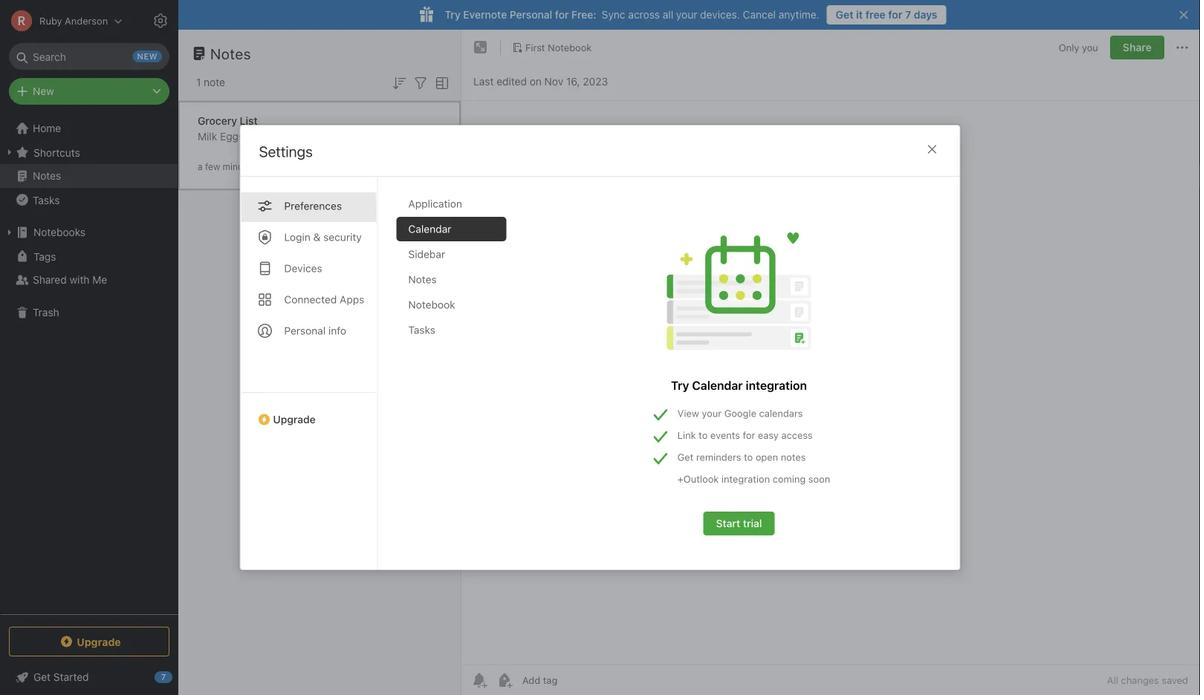 Task type: describe. For each thing, give the bounding box(es) containing it.
personal info
[[284, 325, 346, 337]]

new button
[[9, 78, 169, 105]]

first
[[525, 42, 545, 53]]

saved
[[1162, 675, 1188, 686]]

tab list containing preferences
[[240, 177, 378, 570]]

across
[[628, 9, 660, 21]]

last edited on nov 16, 2023
[[473, 75, 608, 88]]

sidebar
[[408, 248, 445, 260]]

get it free for 7 days button
[[827, 5, 946, 25]]

days
[[914, 9, 938, 21]]

a
[[198, 162, 203, 172]]

2023
[[583, 75, 608, 88]]

1
[[196, 76, 201, 88]]

tasks tab
[[396, 318, 506, 343]]

notes inside tab
[[408, 273, 437, 286]]

connected apps
[[284, 294, 364, 306]]

upgrade for right upgrade popup button
[[273, 414, 316, 426]]

0 horizontal spatial upgrade button
[[9, 627, 169, 657]]

Search text field
[[19, 43, 159, 70]]

eggs
[[220, 130, 244, 143]]

start trial
[[716, 518, 762, 530]]

try for try evernote personal for free: sync across all your devices. cancel anytime.
[[445, 9, 461, 21]]

open
[[756, 452, 778, 463]]

expand note image
[[472, 39, 490, 56]]

free
[[866, 9, 886, 21]]

edited
[[497, 75, 527, 88]]

list
[[240, 115, 258, 127]]

devices.
[[700, 9, 740, 21]]

milk
[[198, 130, 217, 143]]

tree containing home
[[0, 117, 178, 614]]

start trial button
[[703, 512, 775, 536]]

get for get it free for 7 days
[[836, 9, 854, 21]]

trash
[[33, 307, 59, 319]]

close image
[[923, 140, 941, 158]]

you
[[1082, 42, 1098, 53]]

cancel
[[743, 9, 776, 21]]

preferences
[[284, 200, 342, 212]]

shared with me link
[[0, 268, 178, 292]]

0 vertical spatial integration
[[746, 379, 807, 393]]

0 vertical spatial to
[[699, 430, 708, 441]]

home link
[[0, 117, 178, 140]]

notebook inside button
[[548, 42, 592, 53]]

for for 7
[[888, 9, 903, 21]]

notebooks
[[33, 226, 86, 239]]

+outlook
[[678, 474, 719, 485]]

on
[[530, 75, 542, 88]]

info
[[328, 325, 346, 337]]

tags
[[33, 250, 56, 263]]

try calendar integration
[[671, 379, 807, 393]]

+outlook integration coming soon
[[678, 474, 830, 485]]

access
[[781, 430, 813, 441]]

&
[[313, 231, 321, 243]]

milk eggs sugar cheese
[[198, 130, 314, 143]]

with
[[69, 274, 90, 286]]

grocery
[[198, 115, 237, 127]]

1 horizontal spatial calendar
[[692, 379, 743, 393]]

tab list containing application
[[396, 192, 518, 570]]

upgrade for the left upgrade popup button
[[77, 636, 121, 648]]

devices
[[284, 262, 322, 275]]

all
[[663, 9, 673, 21]]

add a reminder image
[[470, 672, 488, 690]]

for for easy
[[743, 430, 755, 441]]

1 vertical spatial your
[[702, 408, 722, 419]]

all changes saved
[[1107, 675, 1188, 686]]

few
[[205, 162, 220, 172]]

last
[[473, 75, 494, 88]]

connected
[[284, 294, 337, 306]]

0 vertical spatial personal
[[510, 9, 552, 21]]

application tab
[[396, 192, 506, 216]]

trash link
[[0, 301, 178, 325]]

calendars
[[759, 408, 803, 419]]

first notebook
[[525, 42, 592, 53]]

shared
[[33, 274, 67, 286]]

shared with me
[[33, 274, 107, 286]]

it
[[856, 9, 863, 21]]

a few minutes ago
[[198, 162, 274, 172]]

reminders
[[696, 452, 741, 463]]

for for free:
[[555, 9, 569, 21]]

notebook inside tab
[[408, 299, 455, 311]]

login
[[284, 231, 310, 243]]

easy
[[758, 430, 779, 441]]

nov
[[544, 75, 563, 88]]

apps
[[340, 294, 364, 306]]



Task type: locate. For each thing, give the bounding box(es) containing it.
for left free:
[[555, 9, 569, 21]]

0 horizontal spatial get
[[678, 452, 694, 463]]

1 vertical spatial calendar
[[692, 379, 743, 393]]

get it free for 7 days
[[836, 9, 938, 21]]

1 horizontal spatial upgrade button
[[240, 392, 377, 432]]

1 vertical spatial notebook
[[408, 299, 455, 311]]

0 horizontal spatial your
[[676, 9, 697, 21]]

tasks button
[[0, 188, 178, 212]]

tree
[[0, 117, 178, 614]]

tasks up notebooks
[[33, 194, 60, 206]]

note window element
[[462, 30, 1200, 696]]

0 horizontal spatial to
[[699, 430, 708, 441]]

2 vertical spatial notes
[[408, 273, 437, 286]]

personal
[[510, 9, 552, 21], [284, 325, 326, 337]]

0 vertical spatial upgrade button
[[240, 392, 377, 432]]

0 vertical spatial your
[[676, 9, 697, 21]]

0 horizontal spatial upgrade
[[77, 636, 121, 648]]

shortcuts button
[[0, 140, 178, 164]]

ago
[[258, 162, 274, 172]]

1 vertical spatial to
[[744, 452, 753, 463]]

notes link
[[0, 164, 178, 188]]

1 vertical spatial tasks
[[408, 324, 435, 336]]

to right link
[[699, 430, 708, 441]]

shortcuts
[[33, 146, 80, 158]]

link
[[678, 430, 696, 441]]

0 horizontal spatial for
[[555, 9, 569, 21]]

start
[[716, 518, 740, 530]]

1 vertical spatial try
[[671, 379, 689, 393]]

upgrade button
[[240, 392, 377, 432], [9, 627, 169, 657]]

for inside button
[[888, 9, 903, 21]]

calendar up 'view your google calendars'
[[692, 379, 743, 393]]

0 vertical spatial notes
[[210, 45, 251, 62]]

7
[[905, 9, 911, 21]]

notes down sidebar
[[408, 273, 437, 286]]

1 vertical spatial personal
[[284, 325, 326, 337]]

sidebar tab
[[396, 242, 506, 267]]

note list element
[[178, 30, 462, 696]]

sugar
[[247, 130, 275, 143]]

me
[[92, 274, 107, 286]]

0 horizontal spatial tasks
[[33, 194, 60, 206]]

expand notebooks image
[[4, 227, 16, 239]]

note
[[204, 76, 225, 88]]

calendar up sidebar
[[408, 223, 451, 235]]

minutes
[[223, 162, 256, 172]]

login & security
[[284, 231, 362, 243]]

to left open
[[744, 452, 753, 463]]

view
[[678, 408, 699, 419]]

settings
[[259, 143, 313, 160]]

notes tab
[[396, 268, 506, 292]]

1 horizontal spatial notes
[[210, 45, 251, 62]]

tasks inside button
[[33, 194, 60, 206]]

only
[[1059, 42, 1079, 53]]

1 horizontal spatial for
[[743, 430, 755, 441]]

get left it
[[836, 9, 854, 21]]

0 horizontal spatial notes
[[33, 170, 61, 182]]

try for try calendar integration
[[671, 379, 689, 393]]

evernote
[[463, 9, 507, 21]]

2 horizontal spatial for
[[888, 9, 903, 21]]

1 horizontal spatial tasks
[[408, 324, 435, 336]]

None search field
[[19, 43, 159, 70]]

0 vertical spatial upgrade
[[273, 414, 316, 426]]

1 horizontal spatial get
[[836, 9, 854, 21]]

0 horizontal spatial calendar
[[408, 223, 451, 235]]

0 horizontal spatial personal
[[284, 325, 326, 337]]

settings image
[[152, 12, 169, 30]]

0 vertical spatial try
[[445, 9, 461, 21]]

home
[[33, 122, 61, 135]]

calendar inside 'tab'
[[408, 223, 451, 235]]

tab list
[[240, 177, 378, 570], [396, 192, 518, 570]]

notes
[[210, 45, 251, 62], [33, 170, 61, 182], [408, 273, 437, 286]]

notebooks link
[[0, 221, 178, 245]]

notes
[[781, 452, 806, 463]]

try up view
[[671, 379, 689, 393]]

1 note
[[196, 76, 225, 88]]

1 vertical spatial integration
[[722, 474, 770, 485]]

coming
[[773, 474, 806, 485]]

integration up calendars
[[746, 379, 807, 393]]

new
[[33, 85, 54, 97]]

1 horizontal spatial tab list
[[396, 192, 518, 570]]

your right view
[[702, 408, 722, 419]]

notes inside note list element
[[210, 45, 251, 62]]

notes down shortcuts
[[33, 170, 61, 182]]

your right all
[[676, 9, 697, 21]]

integration down get reminders to open notes
[[722, 474, 770, 485]]

Note Editor text field
[[462, 101, 1200, 665]]

try left evernote
[[445, 9, 461, 21]]

free:
[[572, 9, 597, 21]]

changes
[[1121, 675, 1159, 686]]

only you
[[1059, 42, 1098, 53]]

events
[[710, 430, 740, 441]]

try
[[445, 9, 461, 21], [671, 379, 689, 393]]

1 horizontal spatial personal
[[510, 9, 552, 21]]

first notebook button
[[507, 37, 597, 58]]

integration
[[746, 379, 807, 393], [722, 474, 770, 485]]

0 horizontal spatial notebook
[[408, 299, 455, 311]]

0 vertical spatial tasks
[[33, 194, 60, 206]]

1 horizontal spatial try
[[671, 379, 689, 393]]

tags button
[[0, 245, 178, 268]]

notebook down notes tab
[[408, 299, 455, 311]]

cheese
[[278, 130, 314, 143]]

application
[[408, 198, 462, 210]]

tasks
[[33, 194, 60, 206], [408, 324, 435, 336]]

notes up note
[[210, 45, 251, 62]]

upgrade
[[273, 414, 316, 426], [77, 636, 121, 648]]

0 vertical spatial calendar
[[408, 223, 451, 235]]

1 horizontal spatial upgrade
[[273, 414, 316, 426]]

add tag image
[[496, 672, 514, 690]]

tasks inside 'tab'
[[408, 324, 435, 336]]

1 vertical spatial get
[[678, 452, 694, 463]]

get down link
[[678, 452, 694, 463]]

grocery list
[[198, 115, 258, 127]]

1 horizontal spatial to
[[744, 452, 753, 463]]

notebook up 16,
[[548, 42, 592, 53]]

link to events for easy access
[[678, 430, 813, 441]]

view your google calendars
[[678, 408, 803, 419]]

1 vertical spatial upgrade
[[77, 636, 121, 648]]

anytime.
[[779, 9, 819, 21]]

all
[[1107, 675, 1118, 686]]

for left easy
[[743, 430, 755, 441]]

share
[[1123, 41, 1152, 54]]

get reminders to open notes
[[678, 452, 806, 463]]

notebook
[[548, 42, 592, 53], [408, 299, 455, 311]]

calendar tab
[[396, 217, 506, 242]]

get for get reminders to open notes
[[678, 452, 694, 463]]

get inside button
[[836, 9, 854, 21]]

1 vertical spatial notes
[[33, 170, 61, 182]]

personal down the connected
[[284, 325, 326, 337]]

trial
[[743, 518, 762, 530]]

16,
[[566, 75, 580, 88]]

2 horizontal spatial notes
[[408, 273, 437, 286]]

calendar
[[408, 223, 451, 235], [692, 379, 743, 393]]

for left 7
[[888, 9, 903, 21]]

0 vertical spatial get
[[836, 9, 854, 21]]

google
[[724, 408, 757, 419]]

security
[[323, 231, 362, 243]]

0 horizontal spatial tab list
[[240, 177, 378, 570]]

1 vertical spatial upgrade button
[[9, 627, 169, 657]]

share button
[[1110, 36, 1165, 59]]

tasks down notebook tab
[[408, 324, 435, 336]]

1 horizontal spatial your
[[702, 408, 722, 419]]

try evernote personal for free: sync across all your devices. cancel anytime.
[[445, 9, 819, 21]]

1 horizontal spatial notebook
[[548, 42, 592, 53]]

notes inside tree
[[33, 170, 61, 182]]

sync
[[602, 9, 625, 21]]

0 horizontal spatial try
[[445, 9, 461, 21]]

for
[[555, 9, 569, 21], [888, 9, 903, 21], [743, 430, 755, 441]]

0 vertical spatial notebook
[[548, 42, 592, 53]]

notebook tab
[[396, 293, 506, 317]]

personal up first
[[510, 9, 552, 21]]



Task type: vqa. For each thing, say whether or not it's contained in the screenshot.
cell
no



